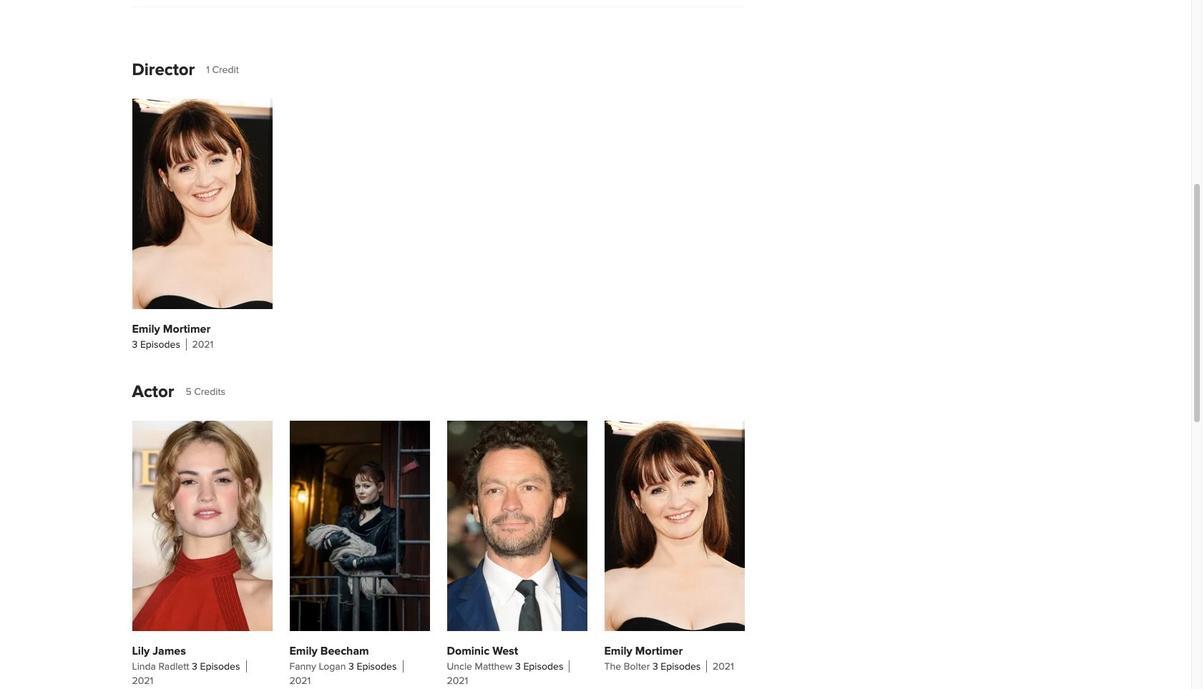 Task type: describe. For each thing, give the bounding box(es) containing it.
lily james as linda radlett image
[[132, 421, 272, 631]]

emily mortimer image
[[132, 99, 272, 309]]

emily beecham as fanny logan image
[[289, 421, 430, 631]]

emily mortimer as the bolter image
[[604, 421, 745, 631]]



Task type: vqa. For each thing, say whether or not it's contained in the screenshot.
Advertisement 'element'
no



Task type: locate. For each thing, give the bounding box(es) containing it.
dominic west as uncle matthew image
[[447, 421, 587, 631]]



